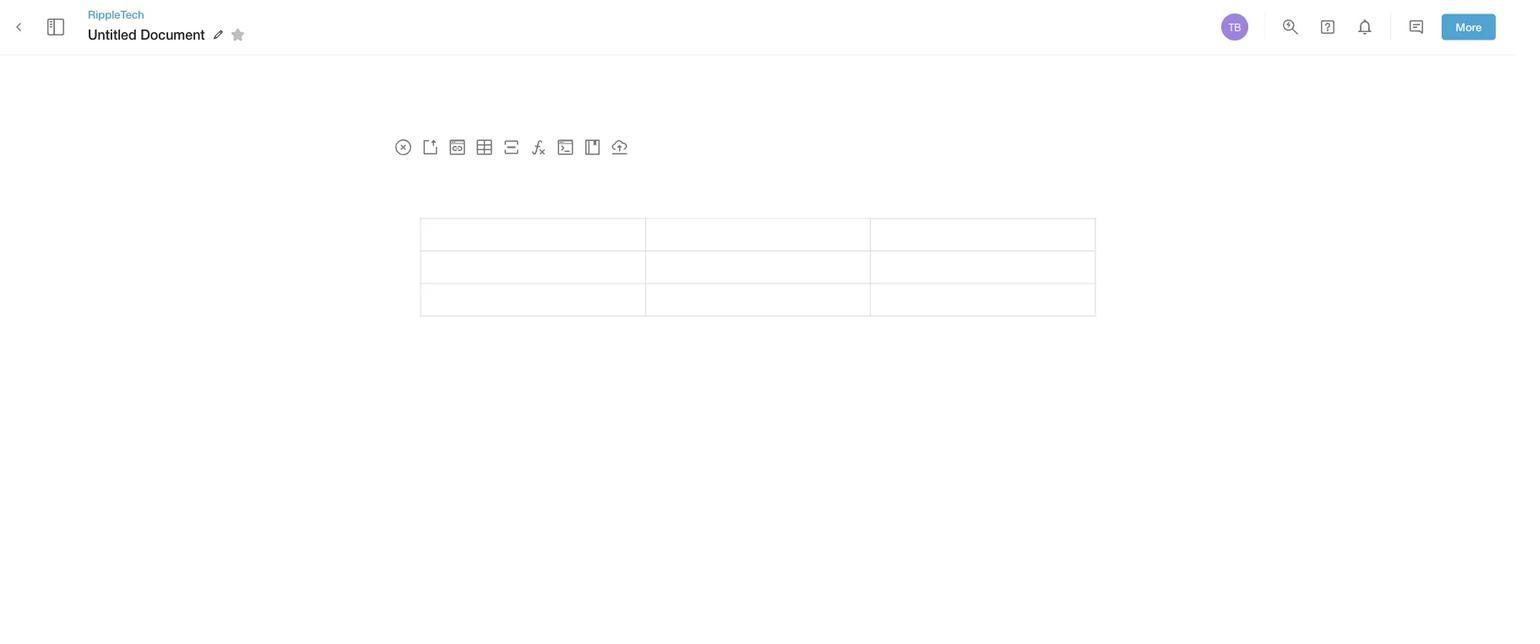 Task type: vqa. For each thing, say whether or not it's contained in the screenshot.
tb button
yes



Task type: locate. For each thing, give the bounding box(es) containing it.
tb
[[1229, 21, 1242, 33]]

more
[[1457, 20, 1483, 33]]

rippletech link
[[88, 7, 251, 22]]

more button
[[1443, 14, 1497, 40]]



Task type: describe. For each thing, give the bounding box(es) containing it.
document
[[140, 27, 205, 43]]

rippletech
[[88, 8, 144, 21]]

untitled
[[88, 27, 137, 43]]

favorite image
[[228, 25, 248, 45]]

tb button
[[1219, 11, 1252, 43]]

untitled document
[[88, 27, 205, 43]]



